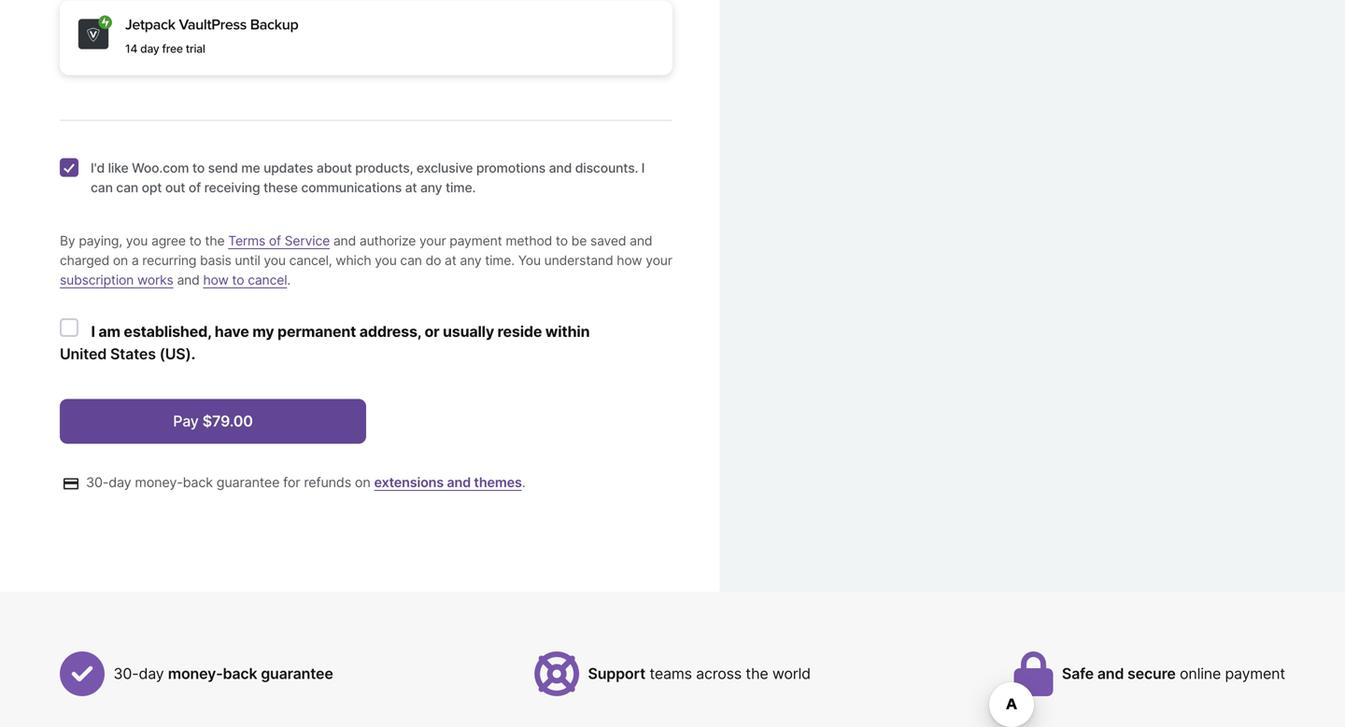 Task type: describe. For each thing, give the bounding box(es) containing it.
I'd like Woo.com to send me updates about products, exclusive promotions and discounts. I can can opt out of receiving these communications at any time. checkbox
[[60, 158, 78, 177]]

any inside i'd like woo.com to send me updates about products, exclusive promotions and discounts. i can can opt out of receiving these communications at any time.
[[420, 180, 442, 196]]

at inside i'd like woo.com to send me updates about products, exclusive promotions and discounts. i can can opt out of receiving these communications at any time.
[[405, 180, 417, 196]]

any inside and authorize your payment method to be saved and charged on a recurring basis until you cancel, which you can do at any time. you understand how your subscription works and how to cancel .
[[460, 253, 482, 269]]

address,
[[359, 323, 421, 341]]

pay
[[173, 412, 199, 431]]

themes
[[474, 475, 522, 491]]

time. inside i'd like woo.com to send me updates about products, exclusive promotions and discounts. i can can opt out of receiving these communications at any time.
[[446, 180, 476, 196]]

cancel
[[248, 272, 287, 288]]

do
[[426, 253, 441, 269]]

promotions
[[476, 160, 546, 176]]

jetpack
[[125, 16, 175, 34]]

these
[[263, 180, 298, 196]]

how to cancel link
[[203, 272, 287, 288]]

pay $79.00
[[173, 412, 253, 431]]

established,
[[124, 323, 211, 341]]

discounts.
[[575, 160, 638, 176]]

1 horizontal spatial your
[[646, 253, 672, 269]]

30-day money-back guarantee
[[113, 665, 333, 683]]

30-day money-back guarantee for refunds on extensions and themes .
[[86, 475, 526, 491]]

reside
[[498, 323, 542, 341]]

and down recurring
[[177, 272, 200, 288]]

1 horizontal spatial you
[[264, 253, 286, 269]]

day for 30-day money-back guarantee
[[139, 665, 164, 683]]

extensions and themes link
[[374, 475, 522, 491]]

i'd like woo.com to send me updates about products, exclusive promotions and discounts. i can can opt out of receiving these communications at any time.
[[91, 160, 645, 196]]

and right safe
[[1098, 665, 1124, 683]]

. inside and authorize your payment method to be saved and charged on a recurring basis until you cancel, which you can do at any time. you understand how your subscription works and how to cancel .
[[287, 272, 291, 288]]

i inside i am established, have my permanent address, or usually reside within united states (us) .
[[91, 323, 95, 341]]

terms of service link
[[228, 233, 330, 249]]

money- for 30-day money-back guarantee for refunds on extensions and themes .
[[135, 475, 183, 491]]

money- for 30-day money-back guarantee
[[168, 665, 223, 683]]

recurring
[[142, 253, 196, 269]]

charged
[[60, 253, 109, 269]]

terms
[[228, 233, 265, 249]]

and up which
[[333, 233, 356, 249]]

$79.00
[[203, 412, 253, 431]]

authorize
[[360, 233, 416, 249]]

online
[[1180, 665, 1221, 683]]

and left themes
[[447, 475, 471, 491]]

refunds
[[304, 475, 351, 491]]

basis
[[200, 253, 231, 269]]

send
[[208, 160, 238, 176]]

backup
[[250, 16, 298, 34]]

understand
[[544, 253, 613, 269]]

about
[[317, 160, 352, 176]]

a
[[132, 253, 139, 269]]

to right "agree" at the left top of the page
[[189, 233, 201, 249]]

by
[[60, 233, 75, 249]]

30- for 30-day money-back guarantee for refunds on extensions and themes .
[[86, 475, 109, 491]]

or
[[425, 323, 440, 341]]

paying,
[[79, 233, 122, 249]]



Task type: vqa. For each thing, say whether or not it's contained in the screenshot.
Find Extensions, Themes, Guides, And More… search field
no



Task type: locate. For each thing, give the bounding box(es) containing it.
0 vertical spatial back
[[183, 475, 213, 491]]

the left world
[[746, 665, 769, 683]]

.
[[287, 272, 291, 288], [191, 345, 195, 363], [522, 475, 526, 491]]

0 vertical spatial your
[[419, 233, 446, 249]]

your up do
[[419, 233, 446, 249]]

me
[[241, 160, 260, 176]]

0 vertical spatial of
[[189, 180, 201, 196]]

0 horizontal spatial at
[[405, 180, 417, 196]]

(us)
[[159, 345, 191, 363]]

have
[[215, 323, 249, 341]]

day inside jetpack vaultpress backup 14 day free trial
[[140, 42, 159, 56]]

1 vertical spatial day
[[109, 475, 131, 491]]

i
[[642, 160, 645, 176], [91, 323, 95, 341]]

1 vertical spatial money-
[[168, 665, 223, 683]]

2 horizontal spatial can
[[400, 253, 422, 269]]

can left do
[[400, 253, 422, 269]]

works
[[137, 272, 173, 288]]

2 vertical spatial .
[[522, 475, 526, 491]]

subscription
[[60, 272, 134, 288]]

1 horizontal spatial of
[[269, 233, 281, 249]]

jetpack vaultpress backup 14 day free trial
[[125, 16, 298, 56]]

free
[[162, 42, 183, 56]]

exclusive
[[417, 160, 473, 176]]

0 horizontal spatial .
[[191, 345, 195, 363]]

you up the a
[[126, 233, 148, 249]]

0 vertical spatial the
[[205, 233, 225, 249]]

1 vertical spatial guarantee
[[261, 665, 333, 683]]

teams
[[650, 665, 692, 683]]

any right do
[[460, 253, 482, 269]]

your right understand
[[646, 253, 672, 269]]

1 vertical spatial back
[[223, 665, 257, 683]]

until
[[235, 253, 260, 269]]

i right discounts.
[[642, 160, 645, 176]]

payment inside and authorize your payment method to be saved and charged on a recurring basis until you cancel, which you can do at any time. you understand how your subscription works and how to cancel .
[[450, 233, 502, 249]]

30- for 30-day money-back guarantee
[[113, 665, 139, 683]]

guarantee for 30-day money-back guarantee for refunds on extensions and themes .
[[217, 475, 280, 491]]

0 vertical spatial any
[[420, 180, 442, 196]]

back
[[183, 475, 213, 491], [223, 665, 257, 683]]

safe and secure online payment
[[1062, 665, 1286, 683]]

time.
[[446, 180, 476, 196], [485, 253, 515, 269]]

am
[[98, 323, 120, 341]]

secure
[[1128, 665, 1176, 683]]

how down saved at top left
[[617, 253, 642, 269]]

which
[[336, 253, 371, 269]]

None checkbox
[[60, 319, 78, 337]]

0 horizontal spatial on
[[113, 253, 128, 269]]

at inside and authorize your payment method to be saved and charged on a recurring basis until you cancel, which you can do at any time. you understand how your subscription works and how to cancel .
[[445, 253, 457, 269]]

i left the am
[[91, 323, 95, 341]]

1 vertical spatial time.
[[485, 253, 515, 269]]

1 horizontal spatial 30-
[[113, 665, 139, 683]]

method
[[506, 233, 552, 249]]

safe
[[1062, 665, 1094, 683]]

support teams across the world
[[588, 665, 811, 683]]

can inside and authorize your payment method to be saved and charged on a recurring basis until you cancel, which you can do at any time. you understand how your subscription works and how to cancel .
[[400, 253, 422, 269]]

the up basis at the top left
[[205, 233, 225, 249]]

1 horizontal spatial can
[[116, 180, 138, 196]]

money-
[[135, 475, 183, 491], [168, 665, 223, 683]]

and inside i'd like woo.com to send me updates about products, exclusive promotions and discounts. i can can opt out of receiving these communications at any time.
[[549, 160, 572, 176]]

0 horizontal spatial time.
[[446, 180, 476, 196]]

0 horizontal spatial any
[[420, 180, 442, 196]]

at
[[405, 180, 417, 196], [445, 253, 457, 269]]

payment right the online
[[1225, 665, 1286, 683]]

on
[[113, 253, 128, 269], [355, 475, 371, 491]]

i am established, have my permanent address, or usually reside within united states (us) .
[[60, 323, 590, 363]]

be
[[572, 233, 587, 249]]

0 vertical spatial at
[[405, 180, 417, 196]]

states
[[110, 345, 156, 363]]

1 vertical spatial how
[[203, 272, 229, 288]]

0 horizontal spatial of
[[189, 180, 201, 196]]

1 vertical spatial .
[[191, 345, 195, 363]]

1 horizontal spatial on
[[355, 475, 371, 491]]

at right do
[[445, 253, 457, 269]]

1 vertical spatial your
[[646, 253, 672, 269]]

and right saved at top left
[[630, 233, 653, 249]]

0 horizontal spatial how
[[203, 272, 229, 288]]

1 vertical spatial of
[[269, 233, 281, 249]]

opt
[[142, 180, 162, 196]]

my
[[252, 323, 274, 341]]

0 horizontal spatial the
[[205, 233, 225, 249]]

vaultpress
[[179, 16, 247, 34]]

can
[[91, 180, 113, 196], [116, 180, 138, 196], [400, 253, 422, 269]]

0 vertical spatial day
[[140, 42, 159, 56]]

your
[[419, 233, 446, 249], [646, 253, 672, 269]]

1 vertical spatial at
[[445, 253, 457, 269]]

1 vertical spatial on
[[355, 475, 371, 491]]

0 vertical spatial .
[[287, 272, 291, 288]]

the
[[205, 233, 225, 249], [746, 665, 769, 683]]

1 horizontal spatial time.
[[485, 253, 515, 269]]

0 vertical spatial guarantee
[[217, 475, 280, 491]]

at down products,
[[405, 180, 417, 196]]

subscription works link
[[60, 272, 173, 288]]

updates
[[264, 160, 313, 176]]

saved
[[590, 233, 626, 249]]

to down until
[[232, 272, 244, 288]]

1 horizontal spatial .
[[287, 272, 291, 288]]

0 vertical spatial payment
[[450, 233, 502, 249]]

on left the a
[[113, 253, 128, 269]]

0 vertical spatial how
[[617, 253, 642, 269]]

of
[[189, 180, 201, 196], [269, 233, 281, 249]]

time. left you
[[485, 253, 515, 269]]

0 horizontal spatial you
[[126, 233, 148, 249]]

0 horizontal spatial back
[[183, 475, 213, 491]]

day for 30-day money-back guarantee for refunds on extensions and themes .
[[109, 475, 131, 491]]

i inside i'd like woo.com to send me updates about products, exclusive promotions and discounts. i can can opt out of receiving these communications at any time.
[[642, 160, 645, 176]]

0 horizontal spatial i
[[91, 323, 95, 341]]

0 horizontal spatial 30-
[[86, 475, 109, 491]]

time. down exclusive
[[446, 180, 476, 196]]

time. inside and authorize your payment method to be saved and charged on a recurring basis until you cancel, which you can do at any time. you understand how your subscription works and how to cancel .
[[485, 253, 515, 269]]

permanent
[[278, 323, 356, 341]]

1 vertical spatial i
[[91, 323, 95, 341]]

cancel,
[[289, 253, 332, 269]]

1 vertical spatial 30-
[[113, 665, 139, 683]]

any down exclusive
[[420, 180, 442, 196]]

1 vertical spatial payment
[[1225, 665, 1286, 683]]

extensions
[[374, 475, 444, 491]]

0 vertical spatial time.
[[446, 180, 476, 196]]

world
[[773, 665, 811, 683]]

to
[[192, 160, 205, 176], [189, 233, 201, 249], [556, 233, 568, 249], [232, 272, 244, 288]]

of inside i'd like woo.com to send me updates about products, exclusive promotions and discounts. i can can opt out of receiving these communications at any time.
[[189, 180, 201, 196]]

back for 30-day money-back guarantee for refunds on extensions and themes .
[[183, 475, 213, 491]]

2 horizontal spatial .
[[522, 475, 526, 491]]

on right the refunds
[[355, 475, 371, 491]]

. inside i am established, have my permanent address, or usually reside within united states (us) .
[[191, 345, 195, 363]]

service
[[285, 233, 330, 249]]

0 vertical spatial 30-
[[86, 475, 109, 491]]

day
[[140, 42, 159, 56], [109, 475, 131, 491], [139, 665, 164, 683]]

i'd
[[91, 160, 105, 176]]

1 horizontal spatial the
[[746, 665, 769, 683]]

1 horizontal spatial at
[[445, 253, 457, 269]]

receiving
[[204, 180, 260, 196]]

0 vertical spatial i
[[642, 160, 645, 176]]

communications
[[301, 180, 402, 196]]

on inside and authorize your payment method to be saved and charged on a recurring basis until you cancel, which you can do at any time. you understand how your subscription works and how to cancel .
[[113, 253, 128, 269]]

can down i'd
[[91, 180, 113, 196]]

and
[[549, 160, 572, 176], [333, 233, 356, 249], [630, 233, 653, 249], [177, 272, 200, 288], [447, 475, 471, 491], [1098, 665, 1124, 683]]

of right out in the left of the page
[[189, 180, 201, 196]]

you
[[518, 253, 541, 269]]

1 vertical spatial the
[[746, 665, 769, 683]]

by paying, you agree to the terms of service
[[60, 233, 330, 249]]

to left send
[[192, 160, 205, 176]]

how down basis at the top left
[[203, 272, 229, 288]]

woo.com
[[132, 160, 189, 176]]

0 vertical spatial money-
[[135, 475, 183, 491]]

30-
[[86, 475, 109, 491], [113, 665, 139, 683]]

agree
[[151, 233, 186, 249]]

to inside i'd like woo.com to send me updates about products, exclusive promotions and discounts. i can can opt out of receiving these communications at any time.
[[192, 160, 205, 176]]

you down terms of service link
[[264, 253, 286, 269]]

any
[[420, 180, 442, 196], [460, 253, 482, 269]]

trial
[[186, 42, 205, 56]]

1 horizontal spatial payment
[[1225, 665, 1286, 683]]

0 horizontal spatial payment
[[450, 233, 502, 249]]

products,
[[355, 160, 413, 176]]

you down authorize
[[375, 253, 397, 269]]

guarantee
[[217, 475, 280, 491], [261, 665, 333, 683]]

of right terms
[[269, 233, 281, 249]]

can down like
[[116, 180, 138, 196]]

back for 30-day money-back guarantee
[[223, 665, 257, 683]]

14
[[125, 42, 138, 56]]

2 vertical spatial day
[[139, 665, 164, 683]]

1 horizontal spatial i
[[642, 160, 645, 176]]

to left be
[[556, 233, 568, 249]]

0 horizontal spatial your
[[419, 233, 446, 249]]

0 vertical spatial on
[[113, 253, 128, 269]]

usually
[[443, 323, 494, 341]]

payment
[[450, 233, 502, 249], [1225, 665, 1286, 683]]

guarantee for 30-day money-back guarantee
[[261, 665, 333, 683]]

out
[[165, 180, 185, 196]]

for
[[283, 475, 300, 491]]

within
[[545, 323, 590, 341]]

0 horizontal spatial can
[[91, 180, 113, 196]]

you
[[126, 233, 148, 249], [264, 253, 286, 269], [375, 253, 397, 269]]

united
[[60, 345, 107, 363]]

payment left "method"
[[450, 233, 502, 249]]

1 vertical spatial any
[[460, 253, 482, 269]]

across
[[696, 665, 742, 683]]

and left discounts.
[[549, 160, 572, 176]]

2 horizontal spatial you
[[375, 253, 397, 269]]

support
[[588, 665, 646, 683]]

like
[[108, 160, 129, 176]]

1 horizontal spatial back
[[223, 665, 257, 683]]

1 horizontal spatial any
[[460, 253, 482, 269]]

jetpack vaultpress backup link
[[125, 15, 658, 34]]

1 horizontal spatial how
[[617, 253, 642, 269]]

and authorize your payment method to be saved and charged on a recurring basis until you cancel, which you can do at any time. you understand how your subscription works and how to cancel .
[[60, 233, 672, 288]]



